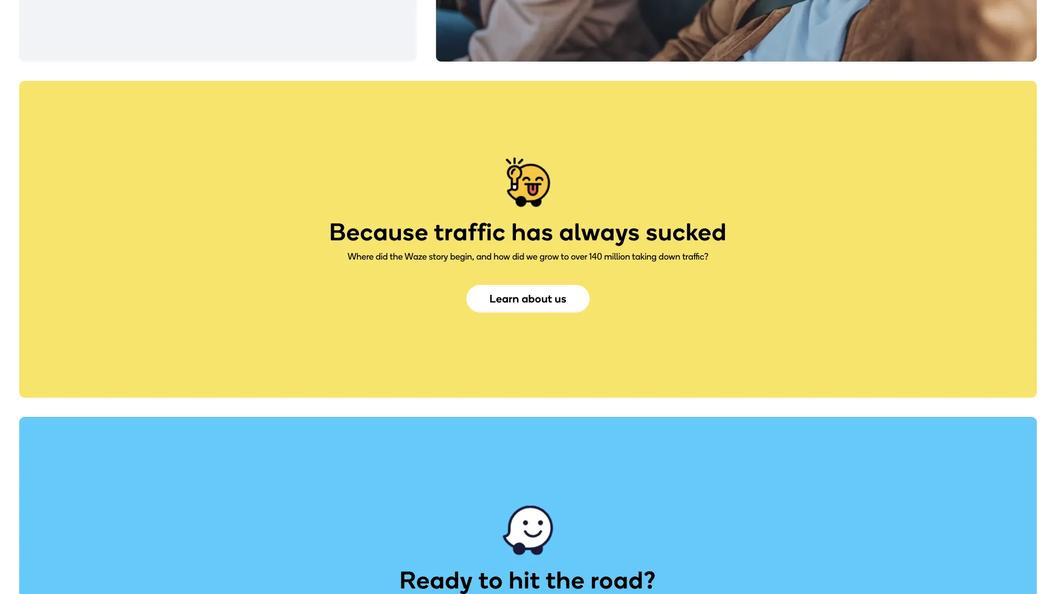 Task type: locate. For each thing, give the bounding box(es) containing it.
where
[[348, 251, 374, 262]]

140
[[589, 251, 602, 262]]

did left 'the'
[[376, 251, 388, 262]]

did left we
[[512, 251, 525, 262]]

about
[[522, 292, 552, 305]]

begin,
[[450, 251, 474, 262]]

did
[[376, 251, 388, 262], [512, 251, 525, 262]]

has
[[512, 217, 554, 246]]

traffic?
[[683, 251, 709, 262]]

we
[[527, 251, 538, 262]]

and
[[476, 251, 492, 262]]

because
[[329, 217, 429, 246]]

learn
[[490, 292, 519, 305]]

1 horizontal spatial did
[[512, 251, 525, 262]]

us
[[555, 292, 567, 305]]

sucked
[[646, 217, 727, 246]]

over
[[571, 251, 587, 262]]

grow
[[540, 251, 559, 262]]

learn about us
[[490, 292, 567, 305]]

taking
[[632, 251, 657, 262]]

0 horizontal spatial did
[[376, 251, 388, 262]]

to
[[561, 251, 569, 262]]

the
[[390, 251, 403, 262]]



Task type: vqa. For each thing, say whether or not it's contained in the screenshot.
story
yes



Task type: describe. For each thing, give the bounding box(es) containing it.
1 did from the left
[[376, 251, 388, 262]]

waze
[[405, 251, 427, 262]]

story
[[429, 251, 448, 262]]

traffic
[[434, 217, 506, 246]]

because traffic has always sucked where did the waze story begin, and how did we grow to over 140 million taking down traffic?
[[329, 217, 727, 262]]

how
[[494, 251, 510, 262]]

million
[[604, 251, 630, 262]]

learn about us link
[[467, 285, 590, 313]]

down
[[659, 251, 681, 262]]

always
[[560, 217, 640, 246]]

2 did from the left
[[512, 251, 525, 262]]

looking through the drivers side window a bearded man with glasses grins widely, a women in the passengers seat is smiling while leaning forward. image
[[436, 0, 1037, 62]]



